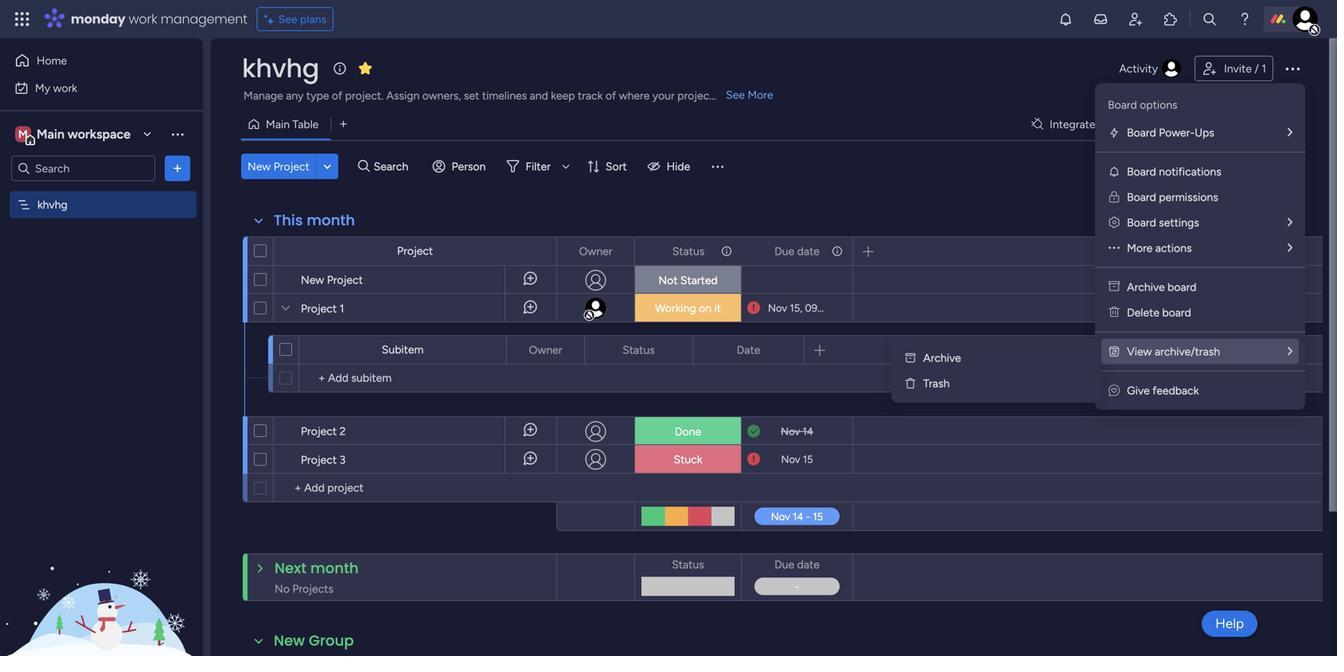Task type: describe. For each thing, give the bounding box(es) containing it.
options image for the top status field
[[720, 238, 731, 265]]

project 3
[[301, 453, 346, 467]]

stuck
[[674, 453, 703, 466]]

add view image
[[340, 118, 347, 130]]

09:00
[[805, 302, 834, 314]]

new project button
[[241, 154, 316, 179]]

not started
[[659, 273, 718, 287]]

trash
[[924, 377, 950, 390]]

inbox image
[[1093, 11, 1109, 27]]

stands.
[[717, 89, 752, 102]]

+ Add subitem text field
[[307, 369, 474, 388]]

this month
[[274, 210, 355, 230]]

board notifications
[[1127, 165, 1222, 178]]

gary orlando image
[[1293, 6, 1318, 32]]

Search in workspace field
[[33, 159, 133, 178]]

board for board settings
[[1127, 216, 1157, 229]]

v2 overdue deadline image
[[748, 301, 760, 316]]

board power-ups
[[1127, 126, 1215, 139]]

nov for nov 15, 09:00 am
[[768, 302, 788, 314]]

monday work management
[[71, 10, 247, 28]]

0 vertical spatial status field
[[669, 242, 709, 260]]

/
[[1255, 62, 1259, 75]]

invite
[[1224, 62, 1252, 75]]

home
[[37, 54, 67, 67]]

nov for nov 15
[[781, 453, 801, 466]]

my work button
[[10, 75, 171, 101]]

sort
[[606, 160, 627, 173]]

khvhg field
[[238, 51, 323, 86]]

activity button
[[1113, 56, 1189, 81]]

2 vertical spatial status field
[[668, 556, 708, 573]]

project for project 3
[[301, 453, 337, 467]]

integrate
[[1050, 117, 1096, 131]]

status for status field to the bottom
[[672, 558, 704, 571]]

person
[[452, 160, 486, 173]]

person button
[[426, 154, 495, 179]]

hide button
[[641, 154, 700, 179]]

board for archive board
[[1168, 280, 1197, 294]]

help image
[[1237, 11, 1253, 27]]

0 horizontal spatial owner field
[[525, 341, 566, 359]]

plans
[[300, 12, 327, 26]]

lottie animation image
[[0, 495, 203, 656]]

management
[[161, 10, 247, 28]]

project 1
[[301, 302, 344, 315]]

1 due date field from the top
[[771, 242, 824, 260]]

my work
[[35, 81, 77, 95]]

done
[[675, 425, 701, 438]]

Search field
[[370, 155, 418, 178]]

due date for 1st due date field from the bottom
[[775, 558, 820, 571]]

board for delete board
[[1163, 306, 1192, 319]]

see more link
[[724, 87, 775, 103]]

automate
[[1210, 117, 1259, 131]]

help
[[1216, 615, 1244, 632]]

invite members image
[[1128, 11, 1144, 27]]

see plans
[[278, 12, 327, 26]]

on
[[699, 301, 712, 315]]

manage any type of project. assign owners, set timelines and keep track of where your project stands.
[[244, 89, 752, 102]]

due date for 1st due date field from the top of the page
[[775, 244, 820, 258]]

keep
[[551, 89, 575, 102]]

type
[[306, 89, 329, 102]]

angle down image
[[324, 160, 331, 172]]

view
[[1127, 345, 1152, 358]]

board for board power-ups
[[1127, 126, 1157, 139]]

main workspace
[[37, 127, 131, 142]]

options
[[1140, 98, 1178, 111]]

This month field
[[270, 210, 359, 231]]

select product image
[[14, 11, 30, 27]]

delete board
[[1127, 306, 1192, 319]]

workspace options image
[[170, 126, 185, 142]]

1 horizontal spatial owner
[[579, 244, 613, 258]]

board power-ups image
[[1108, 126, 1121, 139]]

manage
[[244, 89, 283, 102]]

project.
[[345, 89, 384, 102]]

your
[[653, 89, 675, 102]]

list arrow image for more actions
[[1288, 242, 1293, 254]]

main for main workspace
[[37, 127, 65, 142]]

feedback
[[1153, 384, 1199, 397]]

list arrow image for view archive/trash
[[1288, 346, 1293, 357]]

m
[[18, 127, 28, 141]]

New Group field
[[270, 631, 358, 651]]

date
[[737, 343, 761, 357]]

notifications image
[[1058, 11, 1074, 27]]

project
[[678, 89, 714, 102]]

project 2
[[301, 424, 346, 438]]

settings
[[1159, 216, 1200, 229]]

set
[[464, 89, 480, 102]]

work for monday
[[129, 10, 157, 28]]

v2 permission outline image
[[1110, 190, 1119, 204]]

board settings
[[1127, 216, 1200, 229]]

working on it
[[655, 301, 721, 315]]

archive image
[[904, 351, 917, 364]]

khvhg inside "list box"
[[37, 198, 68, 211]]

project for project 2
[[301, 424, 337, 438]]

more dots image
[[1109, 241, 1120, 255]]

work for my
[[53, 81, 77, 95]]

monday
[[71, 10, 125, 28]]

options image
[[1283, 59, 1302, 78]]

archive for archive
[[924, 351, 961, 365]]

1 of from the left
[[332, 89, 343, 102]]

hide
[[667, 160, 690, 173]]

owners,
[[422, 89, 461, 102]]

archive/trash
[[1155, 345, 1220, 358]]

collapse board header image
[[1289, 118, 1302, 131]]

1 due from the top
[[775, 244, 795, 258]]

2 due date field from the top
[[771, 556, 824, 573]]

v2 overdue deadline image
[[748, 452, 760, 467]]

list arrow image for board settings
[[1288, 217, 1293, 228]]

trash image
[[904, 377, 917, 390]]

column information image
[[831, 245, 844, 258]]

invite / 1
[[1224, 62, 1267, 75]]

notifications
[[1159, 165, 1222, 178]]

assign
[[386, 89, 420, 102]]

autopilot image
[[1190, 113, 1203, 134]]

more actions
[[1127, 241, 1192, 255]]

1 vertical spatial status field
[[619, 341, 659, 359]]

subitem
[[382, 343, 424, 356]]

where
[[619, 89, 650, 102]]

options image for 1st due date field from the top of the page
[[830, 238, 842, 265]]

view archive/trash image
[[1108, 345, 1121, 358]]

see more
[[726, 88, 774, 102]]

v2 user feedback image
[[1109, 384, 1120, 397]]

more inside menu
[[1127, 241, 1153, 255]]

list arrow image for board power-ups
[[1288, 127, 1293, 138]]

see plans button
[[257, 7, 334, 31]]

v2 search image
[[358, 157, 370, 175]]

main table button
[[241, 111, 331, 137]]

permissions
[[1159, 190, 1219, 204]]

track
[[578, 89, 603, 102]]



Task type: vqa. For each thing, say whether or not it's contained in the screenshot.
the rightmost "owner" field
yes



Task type: locate. For each thing, give the bounding box(es) containing it.
home button
[[10, 48, 171, 73]]

timelines
[[482, 89, 527, 102]]

1 list arrow image from the top
[[1288, 217, 1293, 228]]

status for middle status field
[[623, 343, 655, 357]]

new inside the new project button
[[248, 160, 271, 173]]

1 horizontal spatial owner field
[[575, 242, 617, 260]]

Status field
[[669, 242, 709, 260], [619, 341, 659, 359], [668, 556, 708, 573]]

1 vertical spatial archive
[[924, 351, 961, 365]]

1 vertical spatial new
[[301, 273, 324, 287]]

1 vertical spatial work
[[53, 81, 77, 95]]

more right project
[[748, 88, 774, 102]]

board right board notifications icon
[[1127, 165, 1157, 178]]

Next month field
[[271, 558, 363, 579]]

see right project
[[726, 88, 745, 102]]

it
[[715, 301, 721, 315]]

not
[[659, 273, 678, 287]]

board right dapulse admin menu icon
[[1127, 216, 1157, 229]]

0 vertical spatial month
[[307, 210, 355, 230]]

2 vertical spatial status
[[672, 558, 704, 571]]

board up board power-ups image
[[1108, 98, 1137, 111]]

month right next
[[310, 558, 359, 578]]

1 vertical spatial due date
[[775, 558, 820, 571]]

give
[[1127, 384, 1150, 397]]

0 vertical spatial date
[[797, 244, 820, 258]]

and
[[530, 89, 548, 102]]

board permissions
[[1127, 190, 1219, 204]]

1 vertical spatial list arrow image
[[1288, 242, 1293, 254]]

month for this month
[[307, 210, 355, 230]]

am
[[836, 302, 852, 314]]

1 vertical spatial more
[[1127, 241, 1153, 255]]

0 vertical spatial list arrow image
[[1288, 217, 1293, 228]]

v2 delete line image
[[1109, 306, 1120, 319]]

help button
[[1202, 611, 1258, 637]]

1 date from the top
[[797, 244, 820, 258]]

more right the more dots "icon" at top right
[[1127, 241, 1153, 255]]

archive for archive board
[[1127, 280, 1165, 294]]

0 vertical spatial archive
[[1127, 280, 1165, 294]]

1 horizontal spatial of
[[606, 89, 616, 102]]

see for see more
[[726, 88, 745, 102]]

month inside 'field'
[[310, 558, 359, 578]]

due
[[775, 244, 795, 258], [775, 558, 795, 571]]

2
[[340, 424, 346, 438]]

2 of from the left
[[606, 89, 616, 102]]

0 vertical spatial nov
[[768, 302, 788, 314]]

0 vertical spatial owner
[[579, 244, 613, 258]]

filter button
[[500, 154, 576, 179]]

month inside field
[[307, 210, 355, 230]]

search everything image
[[1202, 11, 1218, 27]]

apps image
[[1163, 11, 1179, 27]]

nov left 15
[[781, 453, 801, 466]]

1 horizontal spatial khvhg
[[242, 51, 319, 86]]

1 vertical spatial owner field
[[525, 341, 566, 359]]

main table
[[266, 117, 319, 131]]

list arrow image
[[1288, 217, 1293, 228], [1288, 346, 1293, 357]]

0 vertical spatial board
[[1168, 280, 1197, 294]]

0 horizontal spatial more
[[748, 88, 774, 102]]

view archive/trash
[[1127, 345, 1220, 358]]

board for board notifications
[[1127, 165, 1157, 178]]

0 horizontal spatial archive
[[924, 351, 961, 365]]

1 horizontal spatial 1
[[1262, 62, 1267, 75]]

new left group
[[274, 631, 305, 651]]

project for project 1
[[301, 302, 337, 315]]

month right this
[[307, 210, 355, 230]]

menu image
[[710, 158, 725, 174]]

workspace image
[[15, 125, 31, 143]]

workspace
[[68, 127, 131, 142]]

actions
[[1156, 241, 1192, 255]]

column information image
[[720, 245, 733, 258]]

0 vertical spatial new project
[[248, 160, 310, 173]]

see left plans
[[278, 12, 297, 26]]

new
[[248, 160, 271, 173], [301, 273, 324, 287], [274, 631, 305, 651]]

board for board permissions
[[1127, 190, 1157, 204]]

new project up the project 1
[[301, 273, 363, 287]]

2 vertical spatial nov
[[781, 453, 801, 466]]

0 vertical spatial khvhg
[[242, 51, 319, 86]]

main inside workspace selection element
[[37, 127, 65, 142]]

1 horizontal spatial main
[[266, 117, 290, 131]]

1 vertical spatial board
[[1163, 306, 1192, 319]]

v2 done deadline image
[[748, 424, 760, 439]]

of right type
[[332, 89, 343, 102]]

Date field
[[733, 341, 765, 359]]

nov left 14
[[781, 425, 800, 438]]

status
[[672, 244, 705, 258], [623, 343, 655, 357], [672, 558, 704, 571]]

0 vertical spatial see
[[278, 12, 297, 26]]

date
[[797, 244, 820, 258], [797, 558, 820, 571]]

see for see plans
[[278, 12, 297, 26]]

1
[[1262, 62, 1267, 75], [340, 302, 344, 315]]

board
[[1108, 98, 1137, 111], [1127, 126, 1157, 139], [1127, 165, 1157, 178], [1127, 190, 1157, 204], [1127, 216, 1157, 229]]

khvhg list box
[[0, 188, 203, 433]]

1 vertical spatial status
[[623, 343, 655, 357]]

0 vertical spatial owner field
[[575, 242, 617, 260]]

status for the top status field
[[672, 244, 705, 258]]

filter
[[526, 160, 551, 173]]

0 vertical spatial new
[[248, 160, 271, 173]]

0 horizontal spatial khvhg
[[37, 198, 68, 211]]

list arrow image
[[1288, 127, 1293, 138], [1288, 242, 1293, 254]]

menu
[[1095, 83, 1306, 410]]

2 date from the top
[[797, 558, 820, 571]]

nov 15, 09:00 am
[[768, 302, 852, 314]]

board right "v2 permission outline" image
[[1127, 190, 1157, 204]]

1 horizontal spatial work
[[129, 10, 157, 28]]

dapulse admin menu image
[[1109, 216, 1120, 229]]

board
[[1168, 280, 1197, 294], [1163, 306, 1192, 319]]

started
[[681, 273, 718, 287]]

khvhg up "any"
[[242, 51, 319, 86]]

0 horizontal spatial of
[[332, 89, 343, 102]]

new down main table button
[[248, 160, 271, 173]]

0 horizontal spatial see
[[278, 12, 297, 26]]

sort button
[[580, 154, 637, 179]]

1 horizontal spatial more
[[1127, 241, 1153, 255]]

project
[[274, 160, 310, 173], [397, 244, 433, 258], [327, 273, 363, 287], [301, 302, 337, 315], [301, 424, 337, 438], [301, 453, 337, 467]]

month
[[307, 210, 355, 230], [310, 558, 359, 578]]

archive
[[1127, 280, 1165, 294], [924, 351, 961, 365]]

board right board power-ups image
[[1127, 126, 1157, 139]]

15,
[[790, 302, 803, 314]]

board options
[[1108, 98, 1178, 111]]

of right track on the top left of page
[[606, 89, 616, 102]]

project for project
[[397, 244, 433, 258]]

board notifications image
[[1108, 165, 1121, 178]]

due date
[[775, 244, 820, 258], [775, 558, 820, 571]]

month for next month
[[310, 558, 359, 578]]

this
[[274, 210, 303, 230]]

nov 15
[[781, 453, 813, 466]]

ups
[[1195, 126, 1215, 139]]

dapulse archived image
[[1109, 280, 1120, 294]]

14
[[803, 425, 814, 438]]

1 vertical spatial khvhg
[[37, 198, 68, 211]]

1 inside button
[[1262, 62, 1267, 75]]

work right 'monday'
[[129, 10, 157, 28]]

0 vertical spatial due date
[[775, 244, 820, 258]]

1 vertical spatial nov
[[781, 425, 800, 438]]

new inside new group field
[[274, 631, 305, 651]]

project inside button
[[274, 160, 310, 173]]

new group
[[274, 631, 354, 651]]

2 list arrow image from the top
[[1288, 242, 1293, 254]]

0 vertical spatial list arrow image
[[1288, 127, 1293, 138]]

board up delete board
[[1168, 280, 1197, 294]]

main inside button
[[266, 117, 290, 131]]

give feedback
[[1127, 384, 1199, 397]]

delete
[[1127, 306, 1160, 319]]

board down the archive board
[[1163, 306, 1192, 319]]

2 vertical spatial new
[[274, 631, 305, 651]]

new project inside button
[[248, 160, 310, 173]]

owner
[[579, 244, 613, 258], [529, 343, 562, 357]]

more
[[748, 88, 774, 102], [1127, 241, 1153, 255]]

archive board
[[1127, 280, 1197, 294]]

show board description image
[[330, 61, 349, 76]]

0 horizontal spatial 1
[[340, 302, 344, 315]]

invite / 1 button
[[1195, 56, 1274, 81]]

lottie animation element
[[0, 495, 203, 656]]

nov left 15,
[[768, 302, 788, 314]]

+ Add project text field
[[282, 478, 549, 498]]

main right workspace image
[[37, 127, 65, 142]]

1 vertical spatial month
[[310, 558, 359, 578]]

khvhg down search in workspace field
[[37, 198, 68, 211]]

activity
[[1120, 62, 1158, 75]]

archive up trash
[[924, 351, 961, 365]]

archive inside menu
[[1127, 280, 1165, 294]]

of
[[332, 89, 343, 102], [606, 89, 616, 102]]

table
[[293, 117, 319, 131]]

0 horizontal spatial main
[[37, 127, 65, 142]]

next month
[[275, 558, 359, 578]]

menu containing board options
[[1095, 83, 1306, 410]]

options image
[[170, 160, 185, 176], [612, 238, 623, 265], [720, 238, 731, 265], [830, 238, 842, 265], [562, 336, 573, 363]]

0 vertical spatial 1
[[1262, 62, 1267, 75]]

main left the table
[[266, 117, 290, 131]]

work right my at the top left
[[53, 81, 77, 95]]

see inside button
[[278, 12, 297, 26]]

1 vertical spatial due
[[775, 558, 795, 571]]

1 vertical spatial due date field
[[771, 556, 824, 573]]

power-
[[1159, 126, 1195, 139]]

any
[[286, 89, 304, 102]]

2 list arrow image from the top
[[1288, 346, 1293, 357]]

2 due from the top
[[775, 558, 795, 571]]

khvhg
[[242, 51, 319, 86], [37, 198, 68, 211]]

2 due date from the top
[[775, 558, 820, 571]]

nov 14
[[781, 425, 814, 438]]

0 horizontal spatial owner
[[529, 343, 562, 357]]

Owner field
[[575, 242, 617, 260], [525, 341, 566, 359]]

0 vertical spatial due date field
[[771, 242, 824, 260]]

1 horizontal spatial see
[[726, 88, 745, 102]]

workspace selection element
[[15, 125, 133, 145]]

remove from favorites image
[[357, 60, 373, 76]]

group
[[309, 631, 354, 651]]

1 vertical spatial new project
[[301, 273, 363, 287]]

0 vertical spatial work
[[129, 10, 157, 28]]

new project
[[248, 160, 310, 173], [301, 273, 363, 287]]

1 vertical spatial see
[[726, 88, 745, 102]]

new up the project 1
[[301, 273, 324, 287]]

1 vertical spatial list arrow image
[[1288, 346, 1293, 357]]

1 horizontal spatial archive
[[1127, 280, 1165, 294]]

new project down main table button
[[248, 160, 310, 173]]

board for board options
[[1108, 98, 1137, 111]]

arrow down image
[[556, 157, 576, 176]]

main
[[266, 117, 290, 131], [37, 127, 65, 142]]

0 vertical spatial more
[[748, 88, 774, 102]]

archive up 'delete'
[[1127, 280, 1165, 294]]

Due date field
[[771, 242, 824, 260], [771, 556, 824, 573]]

option
[[0, 190, 203, 193]]

1 vertical spatial owner
[[529, 343, 562, 357]]

1 vertical spatial 1
[[340, 302, 344, 315]]

1 due date from the top
[[775, 244, 820, 258]]

0 horizontal spatial work
[[53, 81, 77, 95]]

15
[[803, 453, 813, 466]]

see
[[278, 12, 297, 26], [726, 88, 745, 102]]

0 vertical spatial status
[[672, 244, 705, 258]]

work inside button
[[53, 81, 77, 95]]

1 list arrow image from the top
[[1288, 127, 1293, 138]]

3
[[340, 453, 346, 467]]

nov for nov 14
[[781, 425, 800, 438]]

main for main table
[[266, 117, 290, 131]]

my
[[35, 81, 50, 95]]

dapulse integrations image
[[1032, 118, 1044, 130]]

1 vertical spatial date
[[797, 558, 820, 571]]

working
[[655, 301, 696, 315]]

next
[[275, 558, 307, 578]]

options image for middle status field
[[562, 336, 573, 363]]

0 vertical spatial due
[[775, 244, 795, 258]]



